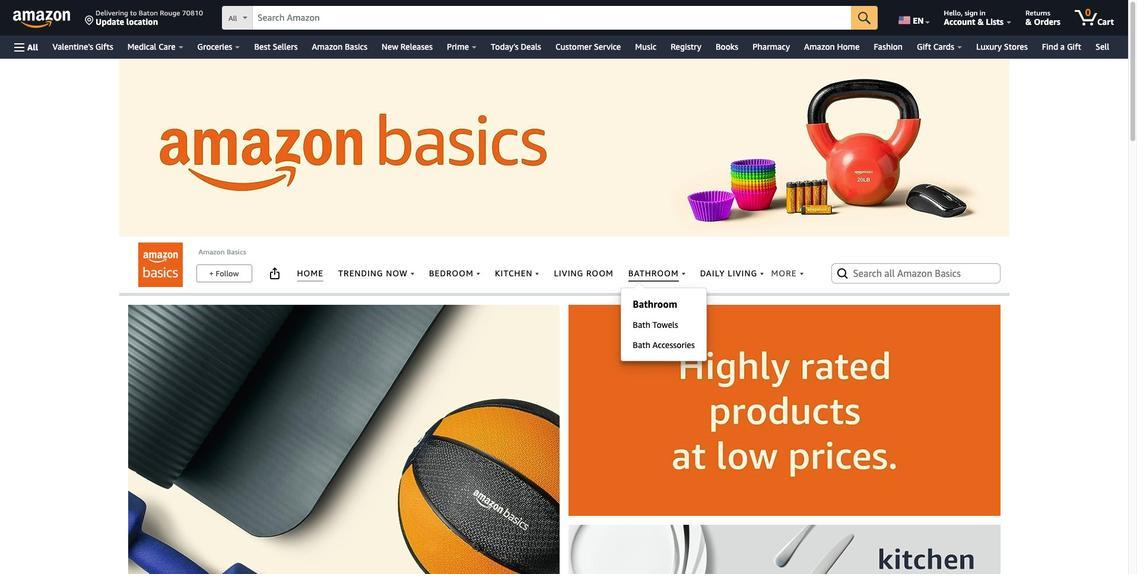Task type: describe. For each thing, give the bounding box(es) containing it.
new
[[382, 42, 399, 52]]

+ follow button
[[197, 265, 252, 282]]

music
[[636, 42, 657, 52]]

returns & orders
[[1026, 8, 1061, 27]]

update
[[96, 17, 124, 27]]

0 vertical spatial amazon basics link
[[305, 39, 375, 55]]

hello, sign in
[[945, 8, 986, 17]]

1 vertical spatial amazon basics
[[199, 248, 246, 257]]

new releases link
[[375, 39, 440, 55]]

today's
[[491, 42, 519, 52]]

books
[[716, 42, 739, 52]]

delivering
[[96, 8, 128, 17]]

groceries link
[[190, 39, 247, 55]]

a
[[1061, 42, 1066, 52]]

new releases
[[382, 42, 433, 52]]

account & lists
[[945, 17, 1004, 27]]

all inside all search box
[[229, 14, 237, 23]]

care
[[159, 42, 176, 52]]

+ follow
[[209, 269, 239, 279]]

customer service
[[556, 42, 621, 52]]

baton
[[139, 8, 158, 17]]

registry link
[[664, 39, 709, 55]]

cards
[[934, 42, 955, 52]]

0 horizontal spatial basics
[[227, 248, 246, 257]]

gifts
[[95, 42, 113, 52]]

cart
[[1098, 17, 1115, 27]]

Search Amazon text field
[[253, 7, 852, 29]]

navigation navigation
[[0, 0, 1129, 59]]

& for account
[[978, 17, 985, 27]]

rouge
[[160, 8, 180, 17]]

in
[[980, 8, 986, 17]]

search image
[[836, 267, 850, 281]]

best
[[254, 42, 271, 52]]

registry
[[671, 42, 702, 52]]

all button
[[9, 36, 44, 59]]

luxury
[[977, 42, 1003, 52]]

stores
[[1005, 42, 1029, 52]]

to
[[130, 8, 137, 17]]

today's deals link
[[484, 39, 549, 55]]

amazon basics inside navigation navigation
[[312, 42, 368, 52]]

en
[[914, 15, 924, 26]]

today's deals
[[491, 42, 542, 52]]

basics inside navigation navigation
[[345, 42, 368, 52]]

70810
[[182, 8, 203, 17]]

lists
[[987, 17, 1004, 27]]

delivering to baton rouge 70810 update location
[[96, 8, 203, 27]]

medical
[[128, 42, 157, 52]]

releases
[[401, 42, 433, 52]]

2 gift from the left
[[1068, 42, 1082, 52]]

0 horizontal spatial amazon basics link
[[199, 248, 246, 257]]

prime link
[[440, 39, 484, 55]]

en link
[[892, 3, 936, 33]]

sell link
[[1089, 39, 1117, 55]]

all inside button
[[27, 42, 38, 52]]

amazon for amazon basics link to the top
[[312, 42, 343, 52]]



Task type: locate. For each thing, give the bounding box(es) containing it.
hello,
[[945, 8, 964, 17]]

best sellers
[[254, 42, 298, 52]]

amazon right the sellers
[[312, 42, 343, 52]]

best sellers link
[[247, 39, 305, 55]]

fashion link
[[867, 39, 911, 55]]

sellers
[[273, 42, 298, 52]]

books link
[[709, 39, 746, 55]]

luxury stores
[[977, 42, 1029, 52]]

fashion
[[875, 42, 903, 52]]

amazon home link
[[798, 39, 867, 55]]

deals
[[521, 42, 542, 52]]

gift cards
[[918, 42, 955, 52]]

amazon image
[[13, 11, 71, 29]]

amazon basics up + follow button at the top
[[199, 248, 246, 257]]

& inside returns & orders
[[1026, 17, 1033, 27]]

amazon up +
[[199, 248, 225, 257]]

1 & from the left
[[978, 17, 985, 27]]

customer
[[556, 42, 592, 52]]

valentine's
[[53, 42, 93, 52]]

home
[[838, 42, 860, 52]]

0 vertical spatial basics
[[345, 42, 368, 52]]

amazon basics link
[[305, 39, 375, 55], [199, 248, 246, 257]]

valentine's gifts
[[53, 42, 113, 52]]

gift cards link
[[911, 39, 970, 55]]

location
[[126, 17, 158, 27]]

find a gift link
[[1036, 39, 1089, 55]]

0 horizontal spatial all
[[27, 42, 38, 52]]

amazon basics left new
[[312, 42, 368, 52]]

medical care link
[[120, 39, 190, 55]]

amazon basics link left new
[[305, 39, 375, 55]]

amazon
[[312, 42, 343, 52], [805, 42, 836, 52], [199, 248, 225, 257]]

1 horizontal spatial gift
[[1068, 42, 1082, 52]]

share image
[[268, 267, 282, 281]]

none submit inside all search box
[[852, 6, 879, 30]]

account
[[945, 17, 976, 27]]

basics up follow
[[227, 248, 246, 257]]

gift
[[918, 42, 932, 52], [1068, 42, 1082, 52]]

None submit
[[852, 6, 879, 30]]

medical care
[[128, 42, 176, 52]]

+
[[209, 269, 214, 279]]

service
[[594, 42, 621, 52]]

2 & from the left
[[1026, 17, 1033, 27]]

1 vertical spatial all
[[27, 42, 38, 52]]

1 horizontal spatial &
[[1026, 17, 1033, 27]]

0 horizontal spatial gift
[[918, 42, 932, 52]]

1 vertical spatial basics
[[227, 248, 246, 257]]

1 gift from the left
[[918, 42, 932, 52]]

gift left cards
[[918, 42, 932, 52]]

amazon for amazon home link
[[805, 42, 836, 52]]

0 vertical spatial all
[[229, 14, 237, 23]]

amazon basics link up + follow button at the top
[[199, 248, 246, 257]]

prime
[[447, 42, 469, 52]]

returns
[[1026, 8, 1051, 17]]

amazon left the home
[[805, 42, 836, 52]]

1 horizontal spatial amazon
[[312, 42, 343, 52]]

0 horizontal spatial amazon basics
[[199, 248, 246, 257]]

amazon basics logo image
[[138, 243, 183, 287]]

& left orders
[[1026, 17, 1033, 27]]

all
[[229, 14, 237, 23], [27, 42, 38, 52]]

all down amazon image
[[27, 42, 38, 52]]

all up groceries 'link'
[[229, 14, 237, 23]]

orders
[[1035, 17, 1061, 27]]

1 horizontal spatial basics
[[345, 42, 368, 52]]

All search field
[[222, 6, 879, 31]]

find
[[1043, 42, 1059, 52]]

0 vertical spatial amazon basics
[[312, 42, 368, 52]]

amazon home
[[805, 42, 860, 52]]

&
[[978, 17, 985, 27], [1026, 17, 1033, 27]]

pharmacy link
[[746, 39, 798, 55]]

1 horizontal spatial all
[[229, 14, 237, 23]]

& left lists in the top right of the page
[[978, 17, 985, 27]]

customer service link
[[549, 39, 629, 55]]

basics left new
[[345, 42, 368, 52]]

sell
[[1096, 42, 1110, 52]]

find a gift
[[1043, 42, 1082, 52]]

follow
[[216, 269, 239, 279]]

Search all Amazon Basics search field
[[854, 264, 981, 284]]

0 horizontal spatial amazon
[[199, 248, 225, 257]]

2 horizontal spatial amazon
[[805, 42, 836, 52]]

basics
[[345, 42, 368, 52], [227, 248, 246, 257]]

gift inside 'link'
[[918, 42, 932, 52]]

music link
[[629, 39, 664, 55]]

& for returns
[[1026, 17, 1033, 27]]

1 vertical spatial amazon basics link
[[199, 248, 246, 257]]

1 horizontal spatial amazon basics
[[312, 42, 368, 52]]

0
[[1086, 7, 1092, 18]]

groceries
[[198, 42, 232, 52]]

1 horizontal spatial amazon basics link
[[305, 39, 375, 55]]

gift right a
[[1068, 42, 1082, 52]]

pharmacy
[[753, 42, 791, 52]]

sign
[[965, 8, 979, 17]]

amazon basics
[[312, 42, 368, 52], [199, 248, 246, 257]]

valentine's gifts link
[[45, 39, 120, 55]]

0 horizontal spatial &
[[978, 17, 985, 27]]

luxury stores link
[[970, 39, 1036, 55]]



Task type: vqa. For each thing, say whether or not it's contained in the screenshot.
‎4.09"W
no



